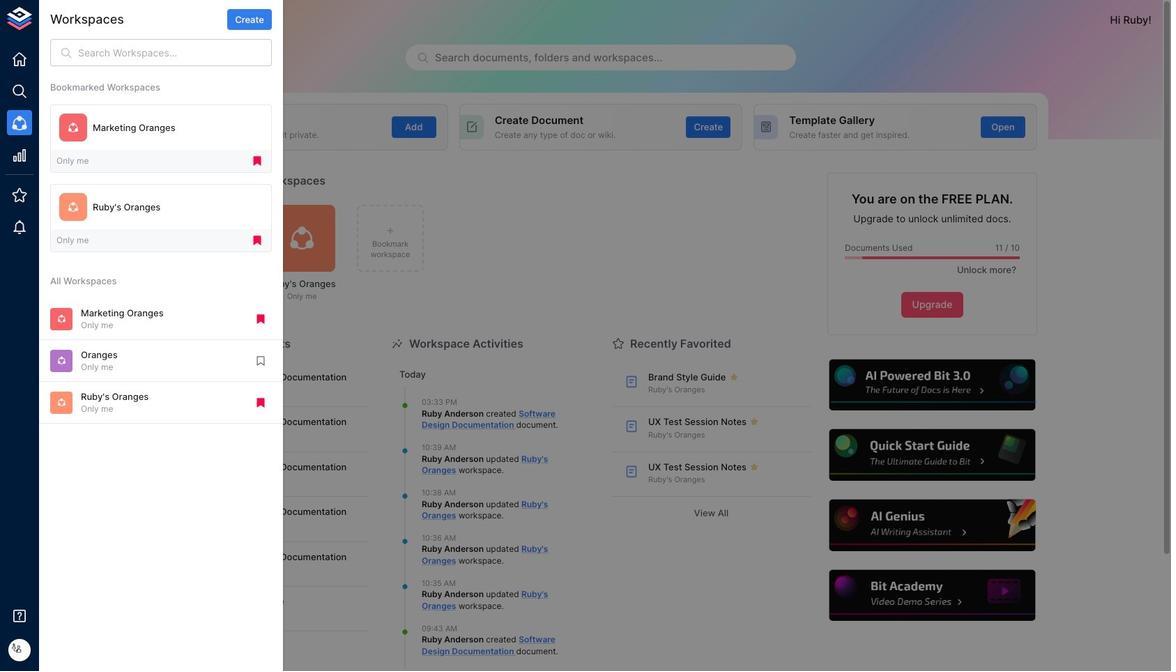Task type: vqa. For each thing, say whether or not it's contained in the screenshot.
Remove Bookmark icon
yes



Task type: describe. For each thing, give the bounding box(es) containing it.
2 remove bookmark image from the top
[[251, 234, 263, 247]]

3 help image from the top
[[827, 498, 1037, 553]]



Task type: locate. For each thing, give the bounding box(es) containing it.
2 remove bookmark image from the top
[[254, 396, 267, 409]]

1 remove bookmark image from the top
[[254, 313, 267, 325]]

Search Workspaces... text field
[[78, 39, 272, 66]]

1 vertical spatial remove bookmark image
[[254, 396, 267, 409]]

bookmark image
[[254, 355, 267, 367]]

1 remove bookmark image from the top
[[251, 155, 263, 167]]

0 vertical spatial remove bookmark image
[[254, 313, 267, 325]]

remove bookmark image
[[254, 313, 267, 325], [254, 396, 267, 409]]

remove bookmark image
[[251, 155, 263, 167], [251, 234, 263, 247]]

1 vertical spatial remove bookmark image
[[251, 234, 263, 247]]

0 vertical spatial remove bookmark image
[[251, 155, 263, 167]]

1 help image from the top
[[827, 357, 1037, 413]]

4 help image from the top
[[827, 568, 1037, 623]]

remove bookmark image up bookmark image
[[254, 313, 267, 325]]

remove bookmark image down bookmark image
[[254, 396, 267, 409]]

2 help image from the top
[[827, 428, 1037, 483]]

help image
[[827, 357, 1037, 413], [827, 428, 1037, 483], [827, 498, 1037, 553], [827, 568, 1037, 623]]



